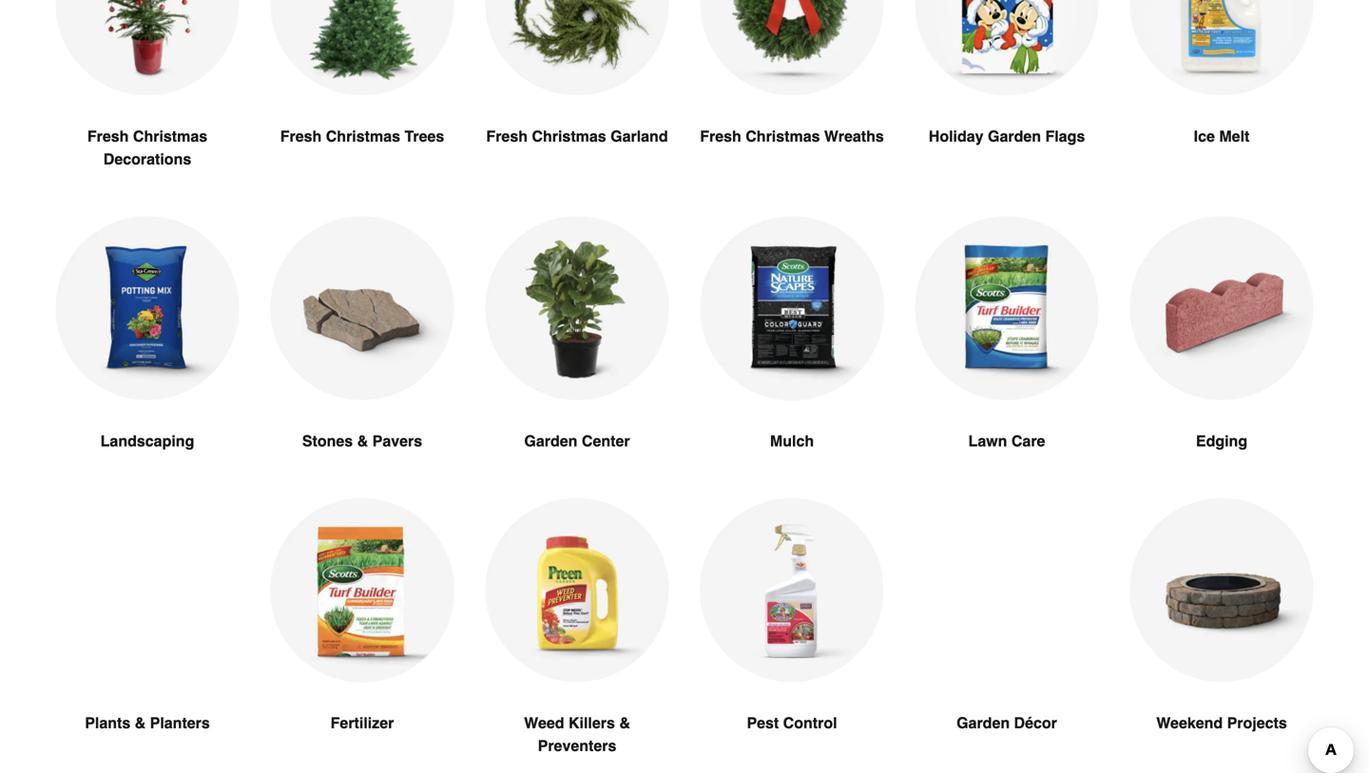 Task type: vqa. For each thing, say whether or not it's contained in the screenshot.
the &
yes



Task type: locate. For each thing, give the bounding box(es) containing it.
fresh for fresh christmas decorations
[[87, 127, 129, 145]]

garden inside "garden décor" link
[[957, 714, 1010, 732]]

fresh christmas garland link
[[485, 0, 670, 194]]

pavers
[[373, 432, 422, 450]]

garden left center
[[524, 432, 578, 450]]

fresh
[[87, 127, 129, 145], [280, 127, 322, 145], [486, 127, 528, 145], [700, 127, 742, 145]]

fresh christmas decorations
[[87, 127, 207, 168]]

2 christmas from the left
[[326, 127, 400, 145]]

weekend projects
[[1157, 714, 1288, 732]]

garland
[[611, 127, 668, 145]]

4 fresh from the left
[[700, 127, 742, 145]]

0 vertical spatial garden
[[988, 127, 1042, 145]]

fresh for fresh christmas garland
[[486, 127, 528, 145]]

christmas left garland
[[532, 127, 607, 145]]

& right killers
[[620, 714, 630, 732]]

1 vertical spatial garden
[[524, 432, 578, 450]]

pest
[[747, 714, 779, 732]]

2 vertical spatial garden
[[957, 714, 1010, 732]]

garden décor
[[957, 714, 1058, 732]]

weekend projects link
[[1130, 498, 1314, 773]]

garden
[[988, 127, 1042, 145], [524, 432, 578, 450], [957, 714, 1010, 732]]

garden inside 'garden center' link
[[524, 432, 578, 450]]

fresh christmas wreaths link
[[700, 0, 885, 194]]

fresh inside fresh christmas decorations
[[87, 127, 129, 145]]

& for stones
[[357, 432, 368, 450]]

&
[[357, 432, 368, 450], [135, 714, 146, 732], [620, 714, 630, 732]]

3 christmas from the left
[[532, 127, 607, 145]]

a bag of scotts turf builder lawn food. image
[[915, 216, 1100, 400]]

garden inside holiday garden flags link
[[988, 127, 1042, 145]]

weed
[[524, 714, 565, 732]]

1 horizontal spatial &
[[357, 432, 368, 450]]

garden left flags
[[988, 127, 1042, 145]]

christmas inside fresh christmas decorations
[[133, 127, 207, 145]]

& left pavers
[[357, 432, 368, 450]]

landscaping link
[[55, 216, 240, 498]]

stones & pavers
[[302, 432, 422, 450]]

fertilizer link
[[270, 498, 455, 773]]

christmas
[[133, 127, 207, 145], [326, 127, 400, 145], [532, 127, 607, 145], [746, 127, 820, 145]]

a holiday garden flag with minnie and mickey mouse. image
[[915, 0, 1100, 95]]

christmas up decorations
[[133, 127, 207, 145]]

a bag of scotts turf builder fertilizer. image
[[270, 498, 455, 683]]

fresh christmas garland
[[486, 127, 668, 145]]

& right plants
[[135, 714, 146, 732]]

garden center link
[[485, 216, 670, 498]]

weed killers & preventers link
[[485, 498, 670, 773]]

christmas for garland
[[532, 127, 607, 145]]

0 horizontal spatial &
[[135, 714, 146, 732]]

1 fresh from the left
[[87, 127, 129, 145]]

2 horizontal spatial &
[[620, 714, 630, 732]]

stones
[[302, 432, 353, 450]]

christmas for trees
[[326, 127, 400, 145]]

garden left décor
[[957, 714, 1010, 732]]

holiday
[[929, 127, 984, 145]]

christmas left trees
[[326, 127, 400, 145]]

& inside weed killers & preventers
[[620, 714, 630, 732]]

a house plant in a black pot. image
[[485, 216, 670, 400]]

pest control link
[[700, 498, 885, 773]]

2 fresh from the left
[[280, 127, 322, 145]]

holiday garden flags
[[929, 127, 1085, 145]]

fresh christmas decorations link
[[55, 0, 240, 216]]

1 christmas from the left
[[133, 127, 207, 145]]

mulch
[[770, 432, 814, 450]]

control
[[783, 714, 838, 732]]

a d i y fire pit ring. image
[[1130, 498, 1314, 682]]

plants
[[85, 714, 131, 732]]

3 fresh from the left
[[486, 127, 528, 145]]

4 christmas from the left
[[746, 127, 820, 145]]

& for plants
[[135, 714, 146, 732]]

lawn
[[969, 432, 1008, 450]]

a bottle of organic insect killer spray. image
[[700, 498, 885, 682]]

stones & pavers link
[[270, 216, 455, 498]]

fertilizer
[[331, 714, 394, 732]]

fresh christmas trees link
[[270, 0, 455, 194]]

care
[[1012, 432, 1046, 450]]

melt
[[1220, 127, 1250, 145]]

christmas left wreaths
[[746, 127, 820, 145]]

edging
[[1196, 432, 1248, 450]]



Task type: describe. For each thing, give the bounding box(es) containing it.
lawn care link
[[915, 216, 1100, 498]]

trees
[[405, 127, 444, 145]]

a jug of road runner ice melt. image
[[1130, 0, 1314, 95]]

ice
[[1194, 127, 1215, 145]]

pest control
[[747, 714, 838, 732]]

weed killers & preventers
[[524, 714, 630, 755]]

center
[[582, 432, 630, 450]]

edging link
[[1130, 216, 1314, 498]]

plants & planters link
[[55, 498, 240, 773]]

a bag of sta-green potting mix. image
[[55, 216, 240, 400]]

flags
[[1046, 127, 1085, 145]]

a fresh christmas wreath with a big red ribbon. image
[[700, 0, 885, 95]]

christmas for decorations
[[133, 127, 207, 145]]

holiday garden flags link
[[915, 0, 1100, 194]]

landscaping
[[100, 432, 194, 450]]

ice melt
[[1194, 127, 1250, 145]]

garden for garden décor
[[957, 714, 1010, 732]]

a bag of scotts nature scapes black mulch. image
[[700, 216, 885, 401]]

a norfolk pine tree in a red bucket decorated with red christmas ornaments. image
[[55, 0, 240, 95]]

fresh for fresh christmas wreaths
[[700, 127, 742, 145]]

décor
[[1014, 714, 1058, 732]]

plants & planters
[[85, 714, 210, 732]]

killers
[[569, 714, 615, 732]]

weekend
[[1157, 714, 1223, 732]]

red brick landscape edging. image
[[1130, 216, 1314, 400]]

ice melt link
[[1130, 0, 1314, 194]]

lawn care
[[969, 432, 1046, 450]]

planters
[[150, 714, 210, 732]]

christmas for wreaths
[[746, 127, 820, 145]]

fresh for fresh christmas trees
[[280, 127, 322, 145]]

a jug of preen weed preventer. image
[[485, 498, 670, 682]]

garden center
[[524, 432, 630, 450]]

fresh christmas wreaths
[[700, 127, 884, 145]]

a green fresh christmas tree. image
[[270, 0, 455, 95]]

wreaths
[[825, 127, 884, 145]]

decorations
[[103, 150, 191, 168]]

garden for garden center
[[524, 432, 578, 450]]

a roll of fresh christmas garland. image
[[485, 0, 670, 95]]

mulch link
[[700, 216, 885, 498]]

fresh christmas trees
[[280, 127, 444, 145]]

preventers
[[538, 737, 617, 755]]

a gray and brown concrete patio stone. image
[[270, 216, 455, 400]]

projects
[[1228, 714, 1288, 732]]

garden décor link
[[915, 498, 1100, 773]]



